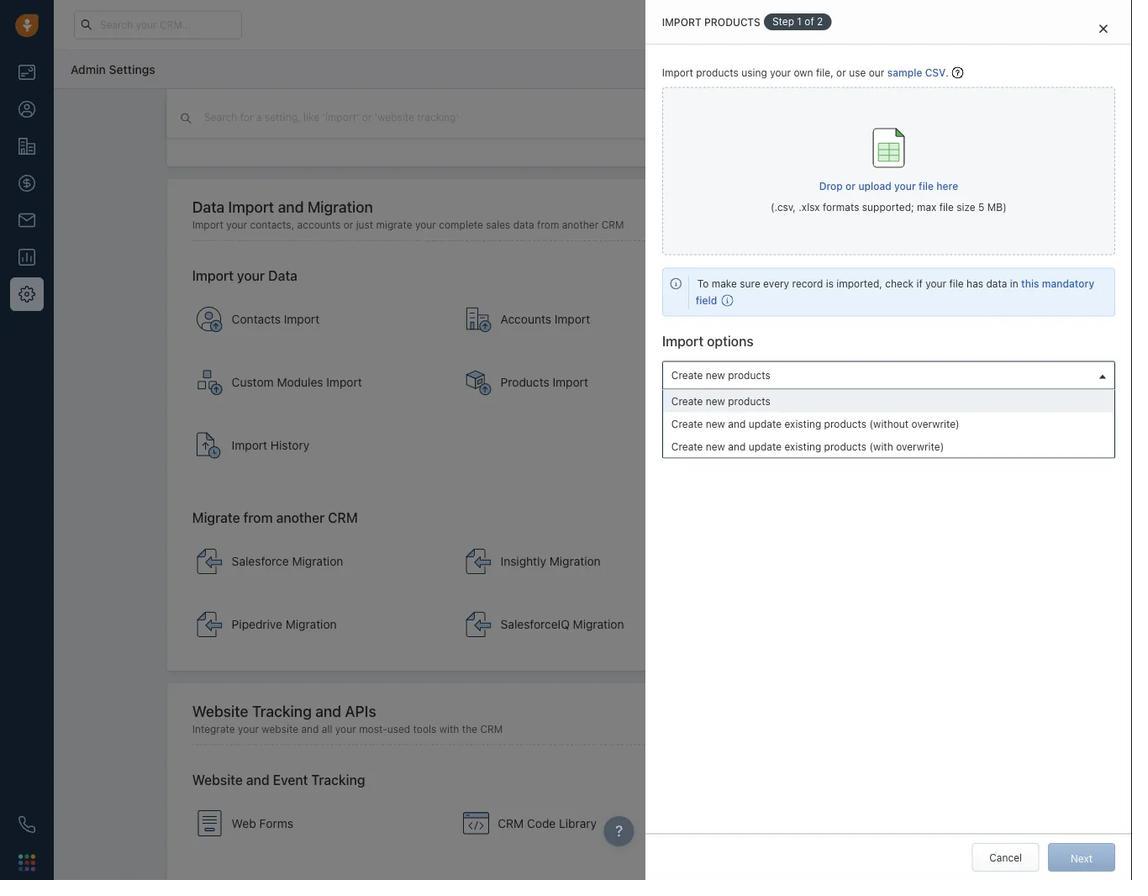 Task type: locate. For each thing, give the bounding box(es) containing it.
products inside 'dropdown button'
[[729, 369, 771, 381]]

new for create new and update existing products (with overwrite) option at the right of the page
[[706, 441, 726, 453]]

insightly migration
[[501, 555, 601, 569]]

most-
[[359, 724, 387, 736]]

record
[[793, 278, 824, 290]]

our
[[869, 67, 885, 79]]

crm
[[602, 219, 625, 231], [328, 510, 358, 526], [481, 724, 503, 736], [498, 817, 524, 831]]

a set of code libraries to add, track and update contacts image
[[463, 811, 490, 838]]

your up (.csv, .xlsx formats supported; max file size 5 mb)
[[895, 180, 917, 192]]

or left use
[[837, 67, 847, 79]]

overwrite) inside create new and update existing products (with overwrite) option
[[897, 441, 945, 453]]

existing inside create new and update existing products (without overwrite) option
[[785, 418, 822, 430]]

update inside option
[[749, 418, 782, 430]]

announcements
[[232, 114, 320, 128]]

drop or upload your file here
[[820, 180, 959, 192]]

create new and update existing products (without overwrite)
[[672, 418, 960, 430]]

tracking up web forms link
[[312, 773, 365, 789]]

tracking up website in the left of the page
[[252, 703, 312, 721]]

Search your CRM... text field
[[74, 11, 242, 39]]

1 vertical spatial existing
[[785, 441, 822, 453]]

import up by
[[805, 376, 840, 390]]

2 website from the top
[[192, 773, 243, 789]]

migrate
[[192, 510, 240, 526]]

data right sales at the left top of the page
[[514, 219, 535, 231]]

0 horizontal spatial another
[[276, 510, 325, 526]]

overwrite) inside create new and update existing products (without overwrite) option
[[912, 418, 960, 430]]

migration for salesforce migration
[[292, 555, 344, 569]]

1 horizontal spatial another
[[562, 219, 599, 231]]

modules
[[277, 376, 323, 390]]

import down field
[[663, 333, 704, 349]]

file left here in the top of the page
[[919, 180, 934, 192]]

21
[[750, 19, 760, 30]]

0 vertical spatial in
[[740, 19, 747, 30]]

1 vertical spatial data
[[987, 278, 1008, 290]]

the
[[462, 724, 478, 736]]

0 vertical spatial website
[[192, 703, 249, 721]]

5
[[979, 202, 985, 213]]

freshsales id
[[890, 401, 956, 413]]

2 existing from the top
[[785, 441, 822, 453]]

crm inside "data import and migration import your contacts, accounts or just migrate your complete sales data from another crm"
[[602, 219, 625, 231]]

migration for pipedrive migration
[[286, 618, 337, 632]]

crm code library
[[498, 817, 597, 831]]

import your deals using csv or xlsx files (sample csv available) image
[[735, 307, 762, 333]]

event
[[273, 773, 308, 789]]

your file has data in
[[926, 278, 1022, 290]]

create new products up duplicates
[[672, 369, 771, 381]]

0 vertical spatial your
[[673, 19, 693, 30]]

step
[[773, 16, 795, 27]]

website for and
[[192, 773, 243, 789]]

0 horizontal spatial data
[[514, 219, 535, 231]]

2
[[818, 16, 824, 27]]

your right migrate
[[416, 219, 436, 231]]

create new products inside create new products option
[[672, 395, 771, 407]]

and for create new and update existing products (without overwrite)
[[729, 418, 746, 430]]

1 vertical spatial create new products
[[672, 395, 771, 407]]

integrate
[[192, 724, 235, 736]]

import options dialog
[[646, 0, 1133, 881]]

users import
[[770, 376, 840, 390]]

admin settings
[[71, 62, 155, 76]]

create inside 'dropdown button'
[[672, 369, 704, 381]]

3 new from the top
[[706, 418, 726, 430]]

freshsales
[[890, 401, 943, 413]]

bring all your sales data from salesforce using a zip file image
[[197, 549, 223, 576]]

make
[[712, 278, 738, 290]]

accounts
[[501, 313, 552, 327]]

overwrite)
[[912, 418, 960, 430], [897, 441, 945, 453]]

1 vertical spatial or
[[846, 180, 856, 192]]

import inside 'link'
[[232, 439, 268, 453]]

your
[[771, 67, 792, 79], [895, 180, 917, 192], [226, 219, 247, 231], [416, 219, 436, 231], [237, 268, 265, 284], [238, 724, 259, 736], [335, 724, 356, 736]]

2 create from the top
[[672, 395, 704, 407]]

1 horizontal spatial your
[[926, 278, 947, 290]]

in left this
[[1011, 278, 1019, 290]]

1 new from the top
[[706, 369, 726, 381]]

overwrite) down freshsales id button in the top of the page
[[912, 418, 960, 430]]

web forms link
[[188, 795, 450, 854]]

0 vertical spatial data
[[514, 219, 535, 231]]

update for create new and update existing products (without overwrite)
[[749, 418, 782, 430]]

1 vertical spatial data
[[268, 268, 298, 284]]

website and event tracking
[[192, 773, 365, 789]]

upload
[[859, 180, 892, 192]]

and inside "data import and migration import your contacts, accounts or just migrate your complete sales data from another crm"
[[278, 198, 304, 216]]

in left '21'
[[740, 19, 747, 30]]

another inside "data import and migration import your contacts, accounts or just migrate your complete sales data from another crm"
[[562, 219, 599, 231]]

1 horizontal spatial from
[[538, 219, 560, 231]]

migration for insightly migration
[[550, 555, 601, 569]]

your right if
[[926, 278, 947, 290]]

1 vertical spatial from
[[244, 510, 273, 526]]

(with
[[870, 441, 894, 453]]

website inside website tracking and apis integrate your website and all your most-used tools with the crm
[[192, 703, 249, 721]]

bring all your sales data from insightly using a zip file image
[[466, 549, 493, 576]]

bring all your sales data from salesforceiq using a zip file image
[[466, 612, 493, 639]]

migration up accounts
[[308, 198, 373, 216]]

1 vertical spatial overwrite)
[[897, 441, 945, 453]]

import your custom modules using csv or xlsx files (sample csv available) image
[[197, 370, 223, 397]]

check
[[886, 278, 914, 290]]

data right 'has'
[[987, 278, 1008, 290]]

create new products down options
[[672, 395, 771, 407]]

migration inside "data import and migration import your contacts, accounts or just migrate your complete sales data from another crm"
[[308, 198, 373, 216]]

and
[[278, 198, 304, 216], [729, 418, 746, 430], [729, 441, 746, 453], [316, 703, 342, 721], [301, 724, 319, 736], [246, 773, 270, 789]]

sure
[[740, 278, 761, 290]]

import history
[[232, 439, 310, 453]]

automatically
[[762, 402, 825, 414]]

0 vertical spatial file
[[919, 180, 934, 192]]

automatically create contacts when website visitors sign up image
[[197, 811, 223, 838]]

from right migrate
[[244, 510, 273, 526]]

0 vertical spatial update
[[749, 418, 782, 430]]

existing inside create new and update existing products (with overwrite) option
[[785, 441, 822, 453]]

migrate
[[376, 219, 413, 231]]

0 vertical spatial create new products
[[672, 369, 771, 381]]

1 horizontal spatial in
[[1011, 278, 1019, 290]]

contacts,
[[250, 219, 295, 231]]

drop or upload your file here button
[[820, 172, 959, 200]]

another right sales at the left top of the page
[[562, 219, 599, 231]]

list box
[[663, 390, 1115, 458]]

list box containing create new products
[[663, 390, 1115, 458]]

1 vertical spatial another
[[276, 510, 325, 526]]

0 vertical spatial overwrite)
[[912, 418, 960, 430]]

skip
[[686, 402, 707, 414]]

keep track of every import you've ever done, with record-level details image
[[197, 433, 223, 460]]

0 vertical spatial tracking
[[252, 703, 312, 721]]

migration
[[308, 198, 373, 216], [292, 555, 344, 569], [550, 555, 601, 569], [286, 618, 337, 632], [573, 618, 625, 632]]

or right "drop"
[[846, 180, 856, 192]]

create new products inside create new products 'dropdown button'
[[672, 369, 771, 381]]

2 vertical spatial or
[[344, 219, 354, 231]]

import right keep track of every import you've ever done, with record-level details image
[[232, 439, 268, 453]]

id
[[945, 401, 956, 413]]

Search for a setting, like 'import' or 'website tracking' text field
[[203, 109, 533, 125]]

1 vertical spatial website
[[192, 773, 243, 789]]

migration right salesforce
[[292, 555, 344, 569]]

file
[[919, 180, 934, 192], [940, 202, 955, 213], [950, 278, 965, 290]]

3 create from the top
[[672, 418, 704, 430]]

another up salesforce migration
[[276, 510, 325, 526]]

website for tracking
[[192, 703, 249, 721]]

1 horizontal spatial data
[[268, 268, 298, 284]]

import right the deals
[[804, 313, 839, 327]]

website
[[262, 724, 299, 736]]

1 create new products from the top
[[672, 369, 771, 381]]

data inside import options dialog
[[987, 278, 1008, 290]]

1 vertical spatial your
[[926, 278, 947, 290]]

your left trial
[[673, 19, 693, 30]]

create inside option
[[672, 418, 704, 430]]

products
[[705, 16, 761, 28], [697, 67, 739, 79], [729, 369, 771, 381], [729, 395, 771, 407], [825, 418, 867, 430], [825, 441, 867, 453]]

another
[[562, 219, 599, 231], [276, 510, 325, 526]]

1 website from the top
[[192, 703, 249, 721]]

or left just
[[344, 219, 354, 231]]

existing down automatically
[[785, 418, 822, 430]]

4 new from the top
[[706, 441, 726, 453]]

1 vertical spatial in
[[1011, 278, 1019, 290]]

crm code library link
[[454, 795, 716, 854]]

4 create from the top
[[672, 441, 704, 453]]

your left 'own'
[[771, 67, 792, 79]]

(.csv,
[[771, 202, 796, 213]]

migration right pipedrive
[[286, 618, 337, 632]]

0 horizontal spatial from
[[244, 510, 273, 526]]

file left 'has'
[[950, 278, 965, 290]]

import your products using csv or xlsx files (sample csv available) image
[[466, 370, 493, 397]]

0 vertical spatial existing
[[785, 418, 822, 430]]

1 existing from the top
[[785, 418, 822, 430]]

0 vertical spatial from
[[538, 219, 560, 231]]

1 create from the top
[[672, 369, 704, 381]]

max
[[918, 202, 937, 213]]

explore plans link
[[806, 14, 890, 34]]

own
[[794, 67, 814, 79]]

from
[[538, 219, 560, 231], [244, 510, 273, 526]]

0 vertical spatial another
[[562, 219, 599, 231]]

custom
[[232, 376, 274, 390]]

explore plans
[[815, 19, 881, 30]]

migration right "salesforceiq" on the bottom of the page
[[573, 618, 625, 632]]

1 horizontal spatial data
[[987, 278, 1008, 290]]

imported,
[[837, 278, 883, 290]]

create for create new products option
[[672, 395, 704, 407]]

data up import your data
[[192, 198, 225, 216]]

ends
[[716, 19, 737, 30]]

of
[[805, 16, 815, 27]]

0 horizontal spatial your
[[673, 19, 693, 30]]

your trial ends in 21 days
[[673, 19, 783, 30]]

import products using your own file, or use our sample csv .
[[663, 67, 950, 79]]

1 vertical spatial tracking
[[312, 773, 365, 789]]

by
[[828, 402, 839, 414]]

list box inside import options dialog
[[663, 390, 1115, 458]]

1 vertical spatial update
[[749, 441, 782, 453]]

with
[[440, 724, 460, 736]]

has
[[967, 278, 984, 290]]

cancel button
[[973, 844, 1040, 872]]

2 new from the top
[[706, 395, 726, 407]]

0 horizontal spatial data
[[192, 198, 225, 216]]

phone element
[[10, 808, 44, 842]]

create for create new and update existing products (without overwrite) option
[[672, 418, 704, 430]]

tracking
[[252, 703, 312, 721], [312, 773, 365, 789]]

and inside option
[[729, 441, 746, 453]]

deals import
[[770, 313, 839, 327]]

1 update from the top
[[749, 418, 782, 430]]

pipedrive
[[232, 618, 283, 632]]

drop
[[820, 180, 843, 192]]

library
[[559, 817, 597, 831]]

update
[[749, 418, 782, 430], [749, 441, 782, 453]]

migration right insightly
[[550, 555, 601, 569]]

tools
[[413, 724, 437, 736]]

import your accounts using csv or xlsx files (sample csv available) image
[[466, 307, 493, 333]]

complete
[[439, 219, 484, 231]]

2 update from the top
[[749, 441, 782, 453]]

update inside option
[[749, 441, 782, 453]]

file,
[[817, 67, 834, 79]]

file left "size"
[[940, 202, 955, 213]]

overwrite) down (without
[[897, 441, 945, 453]]

create
[[672, 369, 704, 381], [672, 395, 704, 407], [672, 418, 704, 430], [672, 441, 704, 453]]

website up integrate
[[192, 703, 249, 721]]

and inside option
[[729, 418, 746, 430]]

your
[[673, 19, 693, 30], [926, 278, 947, 290]]

your inside import options dialog
[[926, 278, 947, 290]]

2 create new products from the top
[[672, 395, 771, 407]]

crm inside website tracking and apis integrate your website and all your most-used tools with the crm
[[481, 724, 503, 736]]

apis
[[345, 703, 376, 721]]

existing down create new and update existing products (without overwrite)
[[785, 441, 822, 453]]

to make sure every record is imported, check if
[[698, 278, 923, 290]]

import right 'contacts'
[[284, 313, 320, 327]]

mandatory
[[1043, 278, 1095, 290]]

0 vertical spatial data
[[192, 198, 225, 216]]

your left contacts,
[[226, 219, 247, 231]]

website up automatically create contacts when website visitors sign up 'icon'
[[192, 773, 243, 789]]

data up contacts import
[[268, 268, 298, 284]]

new inside option
[[706, 418, 726, 430]]

from right sales at the left top of the page
[[538, 219, 560, 231]]



Task type: describe. For each thing, give the bounding box(es) containing it.
field
[[696, 295, 718, 307]]

days
[[763, 19, 783, 30]]

create new and update existing products (with overwrite) option
[[663, 435, 1115, 458]]

using
[[742, 67, 768, 79]]

freshworks switcher image
[[19, 855, 35, 872]]

existing for (without
[[785, 418, 822, 430]]

contacts import
[[232, 313, 320, 327]]

products inside option
[[825, 418, 867, 430]]

overwrite) for create new and update existing products (with overwrite)
[[897, 441, 945, 453]]

(.csv, .xlsx formats supported; max file size 5 mb)
[[771, 202, 1007, 213]]

click to learn how to import image
[[952, 67, 964, 79]]

integrate your website with the crm to track your visitors and contacts image
[[732, 811, 759, 838]]

import right accounts at the top left of the page
[[555, 313, 591, 327]]

settings
[[109, 62, 155, 76]]

phone image
[[19, 817, 35, 834]]

import products
[[663, 16, 761, 28]]

import your users using csv or xlsx files (sample csv available) image
[[735, 370, 762, 397]]

insightly
[[501, 555, 547, 569]]

existing for (with
[[785, 441, 822, 453]]

website tracking and apis integrate your website and all your most-used tools with the crm
[[192, 703, 503, 736]]

sample
[[888, 67, 923, 79]]

create new and update existing products (with overwrite)
[[672, 441, 945, 453]]

pipedrive migration
[[232, 618, 337, 632]]

import history link
[[188, 417, 450, 476]]

migrate from another crm
[[192, 510, 358, 526]]

create new products for create new products 'dropdown button'
[[672, 369, 771, 381]]

new for create new and update existing products (without overwrite) option
[[706, 418, 726, 430]]

products import
[[501, 376, 589, 390]]

or inside "data import and migration import your contacts, accounts or just migrate your complete sales data from another crm"
[[344, 219, 354, 231]]

supported;
[[863, 202, 915, 213]]

duplicates
[[710, 402, 759, 414]]

create new products for 'list box' containing create new products
[[672, 395, 771, 407]]

update for create new and update existing products (with overwrite)
[[749, 441, 782, 453]]

csv
[[926, 67, 947, 79]]

your inside button
[[895, 180, 917, 192]]

contacts
[[232, 313, 281, 327]]

accounts
[[297, 219, 341, 231]]

import up the import your contacts using csv or xlsx files (sample csv available) 'image'
[[192, 268, 234, 284]]

new inside 'dropdown button'
[[706, 369, 726, 381]]

new for create new products option
[[706, 395, 726, 407]]

import left ends
[[663, 16, 702, 28]]

forms
[[259, 817, 294, 831]]

your left website in the left of the page
[[238, 724, 259, 736]]

code
[[527, 817, 556, 831]]

1
[[798, 16, 802, 27]]

from inside "data import and migration import your contacts, accounts or just migrate your complete sales data from another crm"
[[538, 219, 560, 231]]

2 vertical spatial file
[[950, 278, 965, 290]]

options
[[707, 333, 754, 349]]

admin
[[71, 62, 106, 76]]

trial
[[696, 19, 713, 30]]

data inside "data import and migration import your contacts, accounts or just migrate your complete sales data from another crm"
[[514, 219, 535, 231]]

deals
[[770, 313, 800, 327]]

.
[[947, 67, 950, 79]]

cancel
[[990, 852, 1023, 864]]

web forms
[[232, 817, 294, 831]]

size
[[957, 202, 976, 213]]

import down the import products
[[663, 67, 694, 79]]

data inside "data import and migration import your contacts, accounts or just migrate your complete sales data from another crm"
[[192, 198, 225, 216]]

your for your file has data in
[[926, 278, 947, 290]]

products
[[501, 376, 550, 390]]

sales
[[486, 219, 511, 231]]

overwrite) for create new and update existing products (without overwrite)
[[912, 418, 960, 430]]

history
[[271, 439, 310, 453]]

explore
[[815, 19, 852, 30]]

import up contacts,
[[228, 198, 274, 216]]

or inside button
[[846, 180, 856, 192]]

create for create new and update existing products (with overwrite) option at the right of the page
[[672, 441, 704, 453]]

bring all your sales data from pipedrive using a zip file image
[[197, 612, 223, 639]]

if
[[917, 278, 923, 290]]

data import and migration import your contacts, accounts or just migrate your complete sales data from another crm
[[192, 198, 625, 231]]

your up 'contacts'
[[237, 268, 265, 284]]

0 horizontal spatial in
[[740, 19, 747, 30]]

custom modules import
[[232, 376, 362, 390]]

accounts import
[[501, 313, 591, 327]]

file inside button
[[919, 180, 934, 192]]

and for website tracking and apis integrate your website and all your most-used tools with the crm
[[316, 703, 342, 721]]

create new products option
[[663, 390, 1115, 413]]

use
[[850, 67, 867, 79]]

tracking inside website tracking and apis integrate your website and all your most-used tools with the crm
[[252, 703, 312, 721]]

.xlsx
[[799, 202, 821, 213]]

1 vertical spatial file
[[940, 202, 955, 213]]

create new and update existing products (without overwrite) option
[[663, 413, 1115, 435]]

and for data import and migration import your contacts, accounts or just migrate your complete sales data from another crm
[[278, 198, 304, 216]]

in inside import options dialog
[[1011, 278, 1019, 290]]

(without
[[870, 418, 909, 430]]

is
[[827, 278, 834, 290]]

salesforceiq migration
[[501, 618, 625, 632]]

used
[[387, 724, 411, 736]]

0 vertical spatial or
[[837, 67, 847, 79]]

mb)
[[988, 202, 1007, 213]]

import right products
[[553, 376, 589, 390]]

this mandatory field
[[696, 278, 1095, 307]]

share news with your team without stepping away from the crm image
[[197, 107, 223, 134]]

import options
[[663, 333, 754, 349]]

import up import your data
[[192, 219, 224, 231]]

your for your trial ends in 21 days
[[673, 19, 693, 30]]

salesforce
[[232, 555, 289, 569]]

close image
[[1100, 24, 1109, 33]]

announcements link
[[188, 91, 450, 150]]

migration for salesforceiq migration
[[573, 618, 625, 632]]

freshsales id button
[[886, 398, 971, 416]]

and for create new and update existing products (with overwrite)
[[729, 441, 746, 453]]

all
[[322, 724, 333, 736]]

import your contacts using csv or xlsx files (sample csv available) image
[[197, 307, 223, 333]]

salesforce migration
[[232, 555, 344, 569]]

your right the all
[[335, 724, 356, 736]]

import right modules
[[327, 376, 362, 390]]

create new products button
[[663, 361, 1116, 390]]

sample csv link
[[888, 67, 947, 79]]



Task type: vqa. For each thing, say whether or not it's contained in the screenshot.
sales
yes



